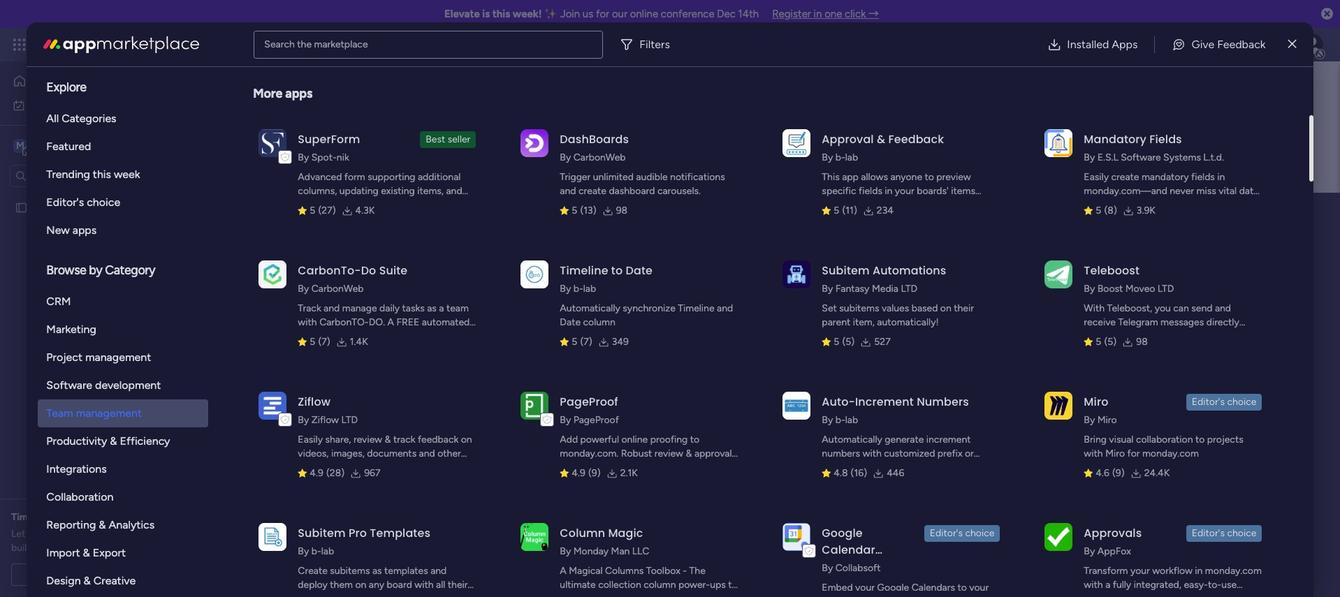 Task type: vqa. For each thing, say whether or not it's contained in the screenshot.
rightmost 'WORKSPACE' image
no



Task type: describe. For each thing, give the bounding box(es) containing it.
columns,
[[298, 185, 337, 197]]

2 horizontal spatial this
[[493, 8, 510, 20]]

review inside easily share, review & track feedback on videos, images, documents and other creative assets.
[[354, 434, 382, 446]]

team
[[46, 407, 73, 420]]

daily
[[380, 303, 400, 315]]

system.
[[378, 331, 412, 343]]

workflow
[[1153, 565, 1193, 577]]

manage
[[342, 303, 377, 315]]

1.4k
[[350, 336, 368, 348]]

1 horizontal spatial this
[[466, 315, 482, 327]]

and inside advanced form supporting additional columns, updating existing items, and conditional filtering
[[446, 185, 462, 197]]

0 vertical spatial monday
[[62, 36, 110, 52]]

app logo image for trigger unlimited audible notifications and create dashboard carousels.
[[521, 129, 549, 157]]

collaboration
[[46, 491, 114, 504]]

dashboards
[[560, 131, 629, 147]]

monday.com. inside add powerful online proofing to monday.com. robust review & approval workflows.
[[560, 448, 619, 460]]

monday.com—and
[[1084, 185, 1168, 197]]

fantasy
[[836, 283, 870, 295]]

subitems for subitem pro templates
[[330, 565, 370, 577]]

charge
[[95, 542, 125, 554]]

allows
[[861, 171, 888, 183]]

with inside transform your workflow in monday.com with a fully integrated, easy-to-use review and approval tool.
[[1084, 579, 1103, 591]]

columns
[[605, 565, 644, 577]]

on inside set subitems values based on their parent item, automatically!
[[941, 303, 952, 315]]

1 vertical spatial miro
[[1098, 415, 1117, 426]]

by inside timeline to date by b-lab
[[560, 283, 571, 295]]

creative
[[298, 462, 333, 474]]

pro
[[349, 526, 367, 542]]

(9) for 4.6 (9)
[[1113, 468, 1125, 480]]

feedback inside approval & feedback by b-lab
[[889, 131, 945, 147]]

on inside create subitems as templates and deploy them on any board with all their values
[[355, 579, 367, 591]]

in inside this app allows anyone to preview specific fields in your boards' items (including images) and make updates accordingly.
[[885, 185, 893, 197]]

advanced form supporting additional columns, updating existing items, and conditional filtering
[[298, 171, 462, 211]]

collaboration
[[1136, 434, 1194, 446]]

calendar
[[822, 542, 876, 558]]

lab for approval
[[846, 152, 858, 164]]

app logo image for bring visual collaboration to projects with miro for monday.com
[[1045, 392, 1073, 420]]

subitem for automations
[[822, 263, 870, 279]]

editor's down search in workspace field
[[46, 196, 84, 209]]

from
[[1084, 331, 1105, 343]]

monday.com inside bring visual collaboration to projects with miro for monday.com
[[1143, 448, 1199, 460]]

productivity & efficiency
[[46, 435, 170, 448]]

you inside with teleboost, you can send and receive telegram messages directly from monday.com.
[[1155, 303, 1171, 315]]

5 (8)
[[1096, 205, 1118, 217]]

(5) for by
[[1105, 336, 1117, 348]]

dashboards inside embed your google calendars to your monday views, dashboards and docs s
[[889, 596, 940, 598]]

see
[[244, 38, 261, 50]]

4.8
[[834, 468, 848, 480]]

0 vertical spatial our
[[612, 8, 628, 20]]

task
[[298, 331, 316, 343]]

by inside auto-increment numbers by b-lab
[[822, 415, 833, 426]]

select product image
[[13, 38, 27, 52]]

a inside track and manage daily tasks as a team with carbonto-do. a free automated task management system.
[[388, 317, 394, 329]]

review inside add powerful online proofing to monday.com. robust review & approval workflows.
[[655, 448, 684, 460]]

approval inside transform your workflow in monday.com with a fully integrated, easy-to-use review and approval tool.
[[1134, 593, 1172, 598]]

see plans button
[[226, 34, 293, 55]]

brad klo image
[[1302, 34, 1324, 56]]

import & export
[[46, 547, 126, 560]]

us
[[583, 8, 594, 20]]

5 for mandatory fields
[[1096, 205, 1102, 217]]

approvals
[[1084, 526, 1142, 542]]

to inside bring visual collaboration to projects with miro for monday.com
[[1196, 434, 1205, 446]]

collabsoft
[[836, 563, 881, 575]]

carousels.
[[658, 185, 701, 197]]

magic
[[608, 526, 643, 542]]

(7) for carbonto-
[[318, 336, 330, 348]]

in down the team
[[456, 315, 464, 327]]

5 (7) for timeline
[[572, 336, 593, 348]]

editor's for miro
[[1192, 396, 1225, 408]]

1 vertical spatial main workspace
[[349, 198, 528, 229]]

monday.com. inside with teleboost, you can send and receive telegram messages directly from monday.com.
[[1108, 331, 1166, 343]]

& inside easily share, review & track feedback on videos, images, documents and other creative assets.
[[385, 434, 391, 446]]

approval & feedback by b-lab
[[822, 131, 945, 164]]

by inside pageproof by pageproof
[[560, 415, 571, 426]]

easily for mandatory fields
[[1084, 171, 1109, 183]]

test list box
[[0, 193, 178, 408]]

Search in workspace field
[[29, 168, 117, 184]]

numbers
[[822, 448, 860, 460]]

create inside 'trigger unlimited audible notifications and create dashboard carousels.'
[[579, 185, 607, 197]]

apps
[[1112, 37, 1138, 51]]

easily for ziflow
[[298, 434, 323, 446]]

to inside add powerful online proofing to monday.com. robust review & approval workflows.
[[690, 434, 700, 446]]

workspace selection element
[[13, 137, 117, 156]]

in inside easily create mandatory fields in monday.com—and never miss vital data again!
[[1218, 171, 1226, 183]]

a inside a magical columns toolbox - the ultimate collection column power-ups to make your columns... magic!
[[560, 565, 567, 577]]

and inside track and manage daily tasks as a team with carbonto-do. a free automated task management system.
[[324, 303, 340, 315]]

messages
[[1161, 317, 1205, 329]]

approval
[[822, 131, 874, 147]]

in left one
[[814, 8, 822, 20]]

workflows.
[[560, 462, 607, 474]]

notifications image
[[1095, 38, 1109, 52]]

search the marketplace
[[264, 38, 368, 50]]

lab for subitem
[[321, 546, 334, 558]]

choice for google calendar embedded
[[966, 528, 995, 540]]

app logo image for a magical columns toolbox - the ultimate collection column power-ups to make your columns... magic!
[[521, 523, 549, 551]]

make inside this app allows anyone to preview specific fields in your boards' items (including images) and make updates accordingly.
[[924, 199, 947, 211]]

synchronize
[[623, 303, 676, 315]]

review up of
[[80, 528, 108, 540]]

all
[[46, 112, 59, 125]]

& for efficiency
[[110, 435, 117, 448]]

editor's choice for miro
[[1192, 396, 1257, 408]]

0 vertical spatial pageproof
[[560, 394, 618, 410]]

updates
[[949, 199, 985, 211]]

any
[[369, 579, 384, 591]]

plans
[[264, 38, 287, 50]]

1 vertical spatial workspace
[[408, 198, 528, 229]]

choice for approvals
[[1228, 528, 1257, 540]]

telegram
[[1119, 317, 1159, 329]]

carbonto-do suite by carbonweb
[[298, 263, 408, 295]]

spot-
[[312, 152, 337, 164]]

boards'
[[917, 185, 949, 197]]

boards and dashboards you visited recently in this workspace
[[264, 315, 532, 327]]

management inside track and manage daily tasks as a team with carbonto-do. a free automated task management system.
[[318, 331, 376, 343]]

and inside this app allows anyone to preview specific fields in your boards' items (including images) and make updates accordingly.
[[905, 199, 921, 211]]

with inside bring visual collaboration to projects with miro for monday.com
[[1084, 448, 1103, 460]]

your inside transform your workflow in monday.com with a fully integrated, easy-to-use review and approval tool.
[[1131, 565, 1150, 577]]

team
[[447, 303, 469, 315]]

inbox image
[[1126, 38, 1140, 52]]

by inside teleboost by boost moveo ltd
[[1084, 283, 1096, 295]]

4.6
[[1096, 468, 1110, 480]]

media
[[872, 283, 899, 295]]

by inside column magic by monday man llc
[[560, 546, 571, 558]]

5 left (27)
[[310, 205, 316, 217]]

give feedback
[[1192, 37, 1266, 51]]

app logo image for transform your workflow in monday.com with a fully integrated, easy-to-use review and approval tool.
[[1045, 523, 1073, 551]]

5 (5) for by
[[1096, 336, 1117, 348]]

public board image
[[15, 201, 28, 214]]

to inside embed your google calendars to your monday views, dashboards and docs s
[[958, 582, 967, 594]]

google inside google calendar embedded
[[822, 526, 863, 542]]

1 vertical spatial main
[[349, 198, 403, 229]]

all categories
[[46, 112, 116, 125]]

their inside set subitems values based on their parent item, automatically!
[[954, 303, 974, 315]]

your inside this app allows anyone to preview specific fields in your boards' items (including images) and make updates accordingly.
[[895, 185, 915, 197]]

as inside track and manage daily tasks as a team with carbonto-do. a free automated task management system.
[[427, 303, 437, 315]]

give
[[1192, 37, 1215, 51]]

automatically for timeline
[[560, 303, 621, 315]]

templates
[[370, 526, 431, 542]]

carbonto-
[[320, 317, 369, 329]]

images)
[[868, 199, 903, 211]]

by inside mandatory fields by e.s.l software systems l.t.d.
[[1084, 152, 1096, 164]]

and inside with teleboost, you can send and receive telegram messages directly from monday.com.
[[1215, 303, 1232, 315]]

2 vertical spatial workspace
[[485, 315, 532, 327]]

one
[[825, 8, 843, 20]]

5 for carbonto-do suite
[[310, 336, 316, 348]]

1 vertical spatial you
[[368, 315, 384, 327]]

reporting & analytics
[[46, 519, 155, 532]]

do.
[[369, 317, 385, 329]]

boards
[[302, 282, 336, 295]]

by inside dashboards by carbonweb
[[560, 152, 571, 164]]

our inside time for an expert review let our experts review what you've built so far. free of charge
[[28, 528, 42, 540]]

app logo image for with teleboost, you can send and receive telegram messages directly from monday.com.
[[1045, 261, 1073, 289]]

help button
[[1222, 558, 1271, 581]]

track
[[394, 434, 416, 446]]

based
[[912, 303, 938, 315]]

carbonto-
[[298, 263, 361, 279]]

5 (27)
[[310, 205, 336, 217]]

by appfox
[[1084, 546, 1132, 558]]

help image
[[1253, 38, 1267, 52]]

0 vertical spatial online
[[630, 8, 659, 20]]

(8)
[[1105, 205, 1118, 217]]

1 vertical spatial ziflow
[[312, 415, 339, 426]]

& for creative
[[84, 575, 91, 588]]

subitem for pro
[[298, 526, 346, 542]]

values inside set subitems values based on their parent item, automatically!
[[882, 303, 910, 315]]

date inside automatically synchronize timeline and date column
[[560, 317, 581, 329]]

views,
[[860, 596, 887, 598]]

auto-
[[822, 394, 856, 410]]

b- for approval & feedback
[[836, 152, 846, 164]]

and inside 'trigger unlimited audible notifications and create dashboard carousels.'
[[560, 185, 576, 197]]

1 vertical spatial this
[[93, 168, 111, 181]]

by
[[89, 263, 102, 278]]

5 for dashboards
[[572, 205, 578, 217]]

monday work management
[[62, 36, 217, 52]]

help
[[1234, 562, 1259, 576]]

unlimited
[[593, 171, 634, 183]]

efficiency
[[120, 435, 170, 448]]

fully
[[1113, 579, 1132, 591]]

generate
[[885, 434, 924, 446]]

for for monday.com
[[1128, 448, 1140, 460]]

analytics
[[109, 519, 155, 532]]

browse by category
[[46, 263, 155, 278]]

your up views,
[[856, 582, 875, 594]]

and inside embed your google calendars to your monday views, dashboards and docs s
[[942, 596, 959, 598]]

best
[[426, 134, 445, 145]]

transform your workflow in monday.com with a fully integrated, easy-to-use review and approval tool.
[[1084, 565, 1262, 598]]

to inside this app allows anyone to preview specific fields in your boards' items (including images) and make updates accordingly.
[[925, 171, 934, 183]]

in inside transform your workflow in monday.com with a fully integrated, easy-to-use review and approval tool.
[[1196, 565, 1203, 577]]

with
[[1084, 303, 1105, 315]]

fields inside this app allows anyone to preview specific fields in your boards' items (including images) and make updates accordingly.
[[859, 185, 883, 197]]

5 (7) for carbonto-
[[310, 336, 330, 348]]

0 horizontal spatial dashboards
[[315, 315, 366, 327]]

(27)
[[318, 205, 336, 217]]

choice down trending this week
[[87, 196, 120, 209]]

week!
[[513, 8, 542, 20]]

superform
[[298, 131, 360, 147]]

a inside button
[[89, 569, 94, 581]]

Main workspace field
[[345, 198, 1284, 229]]

visual
[[1110, 434, 1134, 446]]

ultimate
[[560, 579, 596, 591]]

monday inside embed your google calendars to your monday views, dashboards and docs s
[[822, 596, 858, 598]]



Task type: locate. For each thing, give the bounding box(es) containing it.
(9) for 4.9 (9)
[[588, 468, 601, 480]]

5 for timeline to date
[[572, 336, 578, 348]]

app logo image for easily create mandatory fields in monday.com—and never miss vital data again!
[[1045, 129, 1073, 157]]

0 vertical spatial you
[[1155, 303, 1171, 315]]

with left all at bottom
[[415, 579, 434, 591]]

0 horizontal spatial create
[[579, 185, 607, 197]]

crm
[[46, 295, 71, 308]]

5 down track
[[310, 336, 316, 348]]

with inside the automatically generate increment numbers with customized prefix or suffix format
[[863, 448, 882, 460]]

dashboards
[[315, 315, 366, 327], [889, 596, 940, 598]]

built
[[11, 542, 30, 554]]

1 horizontal spatial apps
[[285, 86, 313, 101]]

online inside add powerful online proofing to monday.com. robust review & approval workflows.
[[622, 434, 648, 446]]

1 horizontal spatial ltd
[[901, 283, 918, 295]]

0 horizontal spatial their
[[448, 579, 468, 591]]

work inside button
[[47, 99, 68, 111]]

option
[[0, 195, 178, 198]]

1 horizontal spatial work
[[113, 36, 138, 52]]

subitem left pro
[[298, 526, 346, 542]]

mandatory
[[1084, 131, 1147, 147]]

editor's up help button
[[1192, 528, 1225, 540]]

on right based
[[941, 303, 952, 315]]

choice up 'docs'
[[966, 528, 995, 540]]

4.9 for pageproof
[[572, 468, 586, 480]]

main workspace down all categories
[[32, 139, 115, 152]]

automatically
[[560, 303, 621, 315], [822, 434, 883, 446]]

0 horizontal spatial (5)
[[843, 336, 855, 348]]

miro inside bring visual collaboration to projects with miro for monday.com
[[1106, 448, 1125, 460]]

(7) left 349
[[580, 336, 593, 348]]

b- for auto-increment numbers
[[836, 415, 846, 426]]

1 horizontal spatial carbonweb
[[574, 152, 626, 164]]

your up 'docs'
[[970, 582, 989, 594]]

use
[[1222, 579, 1237, 591]]

(9)
[[588, 468, 601, 480], [1113, 468, 1125, 480]]

to inside a magical columns toolbox - the ultimate collection column power-ups to make your columns... magic!
[[728, 579, 738, 591]]

1 vertical spatial pageproof
[[574, 415, 619, 426]]

0 horizontal spatial software
[[46, 379, 92, 392]]

5 (7) left 349
[[572, 336, 593, 348]]

2 horizontal spatial a
[[1106, 579, 1111, 591]]

lab for timeline
[[583, 283, 596, 295]]

app logo image for this app allows anyone to preview specific fields in your boards' items (including images) and make updates accordingly.
[[783, 129, 811, 157]]

0 vertical spatial apps
[[285, 86, 313, 101]]

your down anyone
[[895, 185, 915, 197]]

1 horizontal spatial on
[[461, 434, 472, 446]]

work for my
[[47, 99, 68, 111]]

add
[[560, 434, 578, 446]]

subitem automations by fantasy media ltd
[[822, 263, 947, 295]]

filters
[[640, 37, 670, 51]]

receive
[[1084, 317, 1116, 329]]

monday up home "button"
[[62, 36, 110, 52]]

column inside a magical columns toolbox - the ultimate collection column power-ups to make your columns... magic!
[[644, 579, 676, 591]]

register in one click →
[[773, 8, 879, 20]]

(7) for timeline
[[580, 336, 593, 348]]

suffix
[[822, 462, 846, 474]]

0 vertical spatial easily
[[1084, 171, 1109, 183]]

with inside track and manage daily tasks as a team with carbonto-do. a free automated task management system.
[[298, 317, 317, 329]]

1 horizontal spatial 4.9
[[572, 468, 586, 480]]

ziflow
[[298, 394, 331, 410], [312, 415, 339, 426]]

1 horizontal spatial subitems
[[840, 303, 880, 315]]

subitems up item,
[[840, 303, 880, 315]]

monday.com. down the telegram
[[1108, 331, 1166, 343]]

editor's choice up calendars
[[930, 528, 995, 540]]

to up automatically synchronize timeline and date column
[[612, 263, 623, 279]]

4.9 down the add
[[572, 468, 586, 480]]

a for as
[[439, 303, 444, 315]]

1 horizontal spatial easily
[[1084, 171, 1109, 183]]

accordingly.
[[822, 213, 875, 225]]

column inside automatically synchronize timeline and date column
[[583, 317, 616, 329]]

a down transform
[[1106, 579, 1111, 591]]

to right ups
[[728, 579, 738, 591]]

monday.com up use
[[1206, 565, 1262, 577]]

increment
[[927, 434, 971, 446]]

my work
[[31, 99, 68, 111]]

1 4.9 from the left
[[310, 468, 324, 480]]

to-
[[1209, 579, 1222, 591]]

0 horizontal spatial (9)
[[588, 468, 601, 480]]

main down "updating"
[[349, 198, 403, 229]]

values
[[882, 303, 910, 315], [298, 593, 326, 598]]

monday.com
[[1143, 448, 1199, 460], [1206, 565, 1262, 577]]

5 for approval & feedback
[[834, 205, 840, 217]]

with down transform
[[1084, 579, 1103, 591]]

app logo image
[[259, 129, 287, 157], [521, 129, 549, 157], [783, 129, 811, 157], [1045, 129, 1073, 157], [259, 261, 287, 289], [521, 261, 549, 289], [783, 261, 811, 289], [1045, 261, 1073, 289], [259, 392, 287, 420], [521, 392, 549, 420], [783, 392, 811, 420], [1045, 392, 1073, 420], [259, 523, 287, 551], [521, 523, 549, 551], [783, 523, 811, 551], [1045, 523, 1073, 551]]

app logo image for automatically synchronize timeline and date column
[[521, 261, 549, 289]]

schedule a meeting button
[[11, 564, 167, 586]]

of
[[83, 542, 93, 554]]

by inside carbonto-do suite by carbonweb
[[298, 283, 309, 295]]

for left an
[[36, 512, 49, 524]]

1 (5) from the left
[[843, 336, 855, 348]]

2 5 (7) from the left
[[572, 336, 593, 348]]

and inside easily share, review & track feedback on videos, images, documents and other creative assets.
[[419, 448, 435, 460]]

98 down the telegram
[[1137, 336, 1148, 348]]

editor's choice up "projects"
[[1192, 396, 1257, 408]]

a inside transform your workflow in monday.com with a fully integrated, easy-to-use review and approval tool.
[[1106, 579, 1111, 591]]

1 horizontal spatial main
[[349, 198, 403, 229]]

0 horizontal spatial automatically
[[560, 303, 621, 315]]

to up boards'
[[925, 171, 934, 183]]

with inside create subitems as templates and deploy them on any board with all their values
[[415, 579, 434, 591]]

1 horizontal spatial google
[[877, 582, 910, 594]]

subitem inside subitem automations by fantasy media ltd
[[822, 263, 870, 279]]

0 vertical spatial values
[[882, 303, 910, 315]]

0 horizontal spatial a
[[388, 317, 394, 329]]

& down proofing
[[686, 448, 692, 460]]

apps marketplace image
[[44, 36, 199, 53]]

1 horizontal spatial monday.com
[[1206, 565, 1262, 577]]

subitems for subitem automations
[[840, 303, 880, 315]]

with down bring
[[1084, 448, 1103, 460]]

& for feedback
[[877, 131, 886, 147]]

filtering
[[349, 199, 383, 211]]

teleboost,
[[1108, 303, 1153, 315]]

carbonweb inside carbonto-do suite by carbonweb
[[312, 283, 364, 295]]

1 horizontal spatial main workspace
[[349, 198, 528, 229]]

& inside add powerful online proofing to monday.com. robust review & approval workflows.
[[686, 448, 692, 460]]

& right "design"
[[84, 575, 91, 588]]

trending
[[46, 168, 90, 181]]

0 horizontal spatial 5 (5)
[[834, 336, 855, 348]]

lab inside subitem pro templates by b-lab
[[321, 546, 334, 558]]

timeline right synchronize
[[678, 303, 715, 315]]

0 vertical spatial monday.com.
[[1108, 331, 1166, 343]]

editor's choice for approvals
[[1192, 528, 1257, 540]]

monday.com down the collaboration
[[1143, 448, 1199, 460]]

again!
[[1084, 199, 1111, 211]]

0 vertical spatial dashboards
[[315, 315, 366, 327]]

fields down allows
[[859, 185, 883, 197]]

apps for new apps
[[73, 224, 97, 237]]

pageproof
[[560, 394, 618, 410], [574, 415, 619, 426]]

446
[[887, 468, 905, 480]]

apps image
[[1188, 38, 1202, 52]]

1 horizontal spatial make
[[924, 199, 947, 211]]

1 vertical spatial column
[[644, 579, 676, 591]]

timeline inside timeline to date by b-lab
[[560, 263, 609, 279]]

editor's for approvals
[[1192, 528, 1225, 540]]

monday.com. up workflows.
[[560, 448, 619, 460]]

subitem inside subitem pro templates by b-lab
[[298, 526, 346, 542]]

5 (5) for automations
[[834, 336, 855, 348]]

as
[[427, 303, 437, 315], [372, 565, 382, 577]]

date inside timeline to date by b-lab
[[626, 263, 653, 279]]

search everything image
[[1222, 38, 1236, 52]]

with up format
[[863, 448, 882, 460]]

& right approval
[[877, 131, 886, 147]]

more apps
[[253, 86, 313, 101]]

& for analytics
[[99, 519, 106, 532]]

by inside ziflow by ziflow ltd
[[298, 415, 309, 426]]

bring visual collaboration to projects with miro for monday.com
[[1084, 434, 1244, 460]]

increment
[[855, 394, 914, 410]]

choice for miro
[[1228, 396, 1257, 408]]

1 vertical spatial monday
[[822, 596, 858, 598]]

0 vertical spatial this
[[493, 8, 510, 20]]

make inside a magical columns toolbox - the ultimate collection column power-ups to make your columns... magic!
[[560, 593, 583, 598]]

1 horizontal spatial their
[[954, 303, 974, 315]]

tasks
[[402, 303, 425, 315]]

best seller
[[426, 134, 471, 145]]

1 (9) from the left
[[588, 468, 601, 480]]

2 (5) from the left
[[1105, 336, 1117, 348]]

(5) down receive
[[1105, 336, 1117, 348]]

editor's up "projects"
[[1192, 396, 1225, 408]]

0 vertical spatial miro
[[1084, 394, 1109, 410]]

for inside bring visual collaboration to projects with miro for monday.com
[[1128, 448, 1140, 460]]

98 down dashboard
[[616, 205, 628, 217]]

0 vertical spatial automatically
[[560, 303, 621, 315]]

5 (7) down carbonto-
[[310, 336, 330, 348]]

lab for auto-
[[846, 415, 858, 426]]

items,
[[417, 185, 444, 197]]

2 (7) from the left
[[580, 336, 593, 348]]

1 vertical spatial create
[[579, 185, 607, 197]]

design
[[46, 575, 81, 588]]

click
[[845, 8, 866, 20]]

2 horizontal spatial on
[[941, 303, 952, 315]]

98 for teleboost
[[1137, 336, 1148, 348]]

a up ultimate on the left bottom of the page
[[560, 565, 567, 577]]

0 horizontal spatial ltd
[[341, 415, 358, 426]]

5 (7)
[[310, 336, 330, 348], [572, 336, 593, 348]]

main right workspace image
[[32, 139, 57, 152]]

0 vertical spatial create
[[1112, 171, 1140, 183]]

1 vertical spatial monday.com
[[1206, 565, 1262, 577]]

& up the documents
[[385, 434, 391, 446]]

5 down receive
[[1096, 336, 1102, 348]]

lab inside auto-increment numbers by b-lab
[[846, 415, 858, 426]]

project
[[46, 351, 82, 364]]

this
[[822, 171, 840, 183]]

design & creative
[[46, 575, 136, 588]]

appfox
[[1098, 546, 1132, 558]]

2 5 (5) from the left
[[1096, 336, 1117, 348]]

monday
[[574, 546, 609, 558]]

b- inside auto-increment numbers by b-lab
[[836, 415, 846, 426]]

work up home "button"
[[113, 36, 138, 52]]

your inside a magical columns toolbox - the ultimate collection column power-ups to make your columns... magic!
[[586, 593, 605, 598]]

4.3k
[[356, 205, 375, 217]]

choice up "projects"
[[1228, 396, 1257, 408]]

software down 'project'
[[46, 379, 92, 392]]

a down import & export
[[89, 569, 94, 581]]

lab inside timeline to date by b-lab
[[583, 283, 596, 295]]

easily up the videos,
[[298, 434, 323, 446]]

0 vertical spatial subitems
[[840, 303, 880, 315]]

filters button
[[615, 30, 681, 58]]

feedback
[[1218, 37, 1266, 51], [889, 131, 945, 147]]

by inside subitem pro templates by b-lab
[[298, 546, 309, 558]]

0 vertical spatial make
[[924, 199, 947, 211]]

-
[[683, 565, 687, 577]]

lab inside approval & feedback by b-lab
[[846, 152, 858, 164]]

main inside workspace selection element
[[32, 139, 57, 152]]

fields inside easily create mandatory fields in monday.com—and never miss vital data again!
[[1192, 171, 1215, 183]]

1 vertical spatial approval
[[1134, 593, 1172, 598]]

this right is
[[493, 8, 510, 20]]

by inside subitem automations by fantasy media ltd
[[822, 283, 833, 295]]

1 horizontal spatial values
[[882, 303, 910, 315]]

5 down parent
[[834, 336, 840, 348]]

1 horizontal spatial 5 (7)
[[572, 336, 593, 348]]

1 vertical spatial their
[[448, 579, 468, 591]]

give feedback link
[[1161, 30, 1277, 58]]

0 vertical spatial feedback
[[1218, 37, 1266, 51]]

1 vertical spatial our
[[28, 528, 42, 540]]

automatically inside automatically synchronize timeline and date column
[[560, 303, 621, 315]]

1 vertical spatial carbonweb
[[312, 283, 364, 295]]

0 horizontal spatial make
[[560, 593, 583, 598]]

0 horizontal spatial for
[[36, 512, 49, 524]]

& inside approval & feedback by b-lab
[[877, 131, 886, 147]]

give feedback button
[[1161, 30, 1277, 58]]

ltd inside subitem automations by fantasy media ltd
[[901, 283, 918, 295]]

0 horizontal spatial fields
[[859, 185, 883, 197]]

(13)
[[580, 205, 597, 217]]

as inside create subitems as templates and deploy them on any board with all their values
[[372, 565, 382, 577]]

1 vertical spatial timeline
[[678, 303, 715, 315]]

app logo image for track and manage daily tasks as a team with carbonto-do. a free automated task management system.
[[259, 261, 287, 289]]

carbonweb inside dashboards by carbonweb
[[574, 152, 626, 164]]

ltd inside ziflow by ziflow ltd
[[341, 415, 358, 426]]

column up 349
[[583, 317, 616, 329]]

5 left (13)
[[572, 205, 578, 217]]

1 horizontal spatial 98
[[1137, 336, 1148, 348]]

& left efficiency
[[110, 435, 117, 448]]

0 horizontal spatial you
[[368, 315, 384, 327]]

0 horizontal spatial our
[[28, 528, 42, 540]]

by
[[298, 152, 309, 164], [560, 152, 571, 164], [822, 152, 833, 164], [1084, 152, 1096, 164], [298, 283, 309, 295], [560, 283, 571, 295], [822, 283, 833, 295], [1084, 283, 1096, 295], [298, 415, 309, 426], [560, 415, 571, 426], [822, 415, 833, 426], [1084, 415, 1096, 426], [298, 546, 309, 558], [560, 546, 571, 558], [1084, 546, 1096, 558], [822, 563, 833, 575]]

miro down visual
[[1106, 448, 1125, 460]]

review inside transform your workflow in monday.com with a fully integrated, easy-to-use review and approval tool.
[[1084, 593, 1113, 598]]

editor's for google calendar embedded
[[930, 528, 963, 540]]

(9) right '4.6'
[[1113, 468, 1125, 480]]

feedback inside give feedback button
[[1218, 37, 1266, 51]]

share,
[[325, 434, 351, 446]]

easily down e.s.l on the right
[[1084, 171, 1109, 183]]

their right based
[[954, 303, 974, 315]]

values inside create subitems as templates and deploy them on any board with all their values
[[298, 593, 326, 598]]

approval inside add powerful online proofing to monday.com. robust review & approval workflows.
[[695, 448, 732, 460]]

lab down approval
[[846, 152, 858, 164]]

1 horizontal spatial 5 (5)
[[1096, 336, 1117, 348]]

0 horizontal spatial column
[[583, 317, 616, 329]]

conference
[[661, 8, 715, 20]]

workspace image
[[13, 138, 27, 153]]

5 for subitem automations
[[834, 336, 840, 348]]

98
[[616, 205, 628, 217], [1137, 336, 1148, 348]]

values up the automatically!
[[882, 303, 910, 315]]

values down deploy
[[298, 593, 326, 598]]

for for our
[[596, 8, 610, 20]]

0 horizontal spatial as
[[372, 565, 382, 577]]

0 vertical spatial approval
[[695, 448, 732, 460]]

& right free
[[83, 547, 90, 560]]

reporting
[[46, 519, 96, 532]]

by inside approval & feedback by b-lab
[[822, 152, 833, 164]]

b- inside subitem pro templates by b-lab
[[312, 546, 321, 558]]

1 horizontal spatial for
[[596, 8, 610, 20]]

and
[[446, 185, 462, 197], [560, 185, 576, 197], [905, 199, 921, 211], [324, 303, 340, 315], [717, 303, 733, 315], [1215, 303, 1232, 315], [296, 315, 312, 327], [419, 448, 435, 460], [431, 565, 447, 577], [1116, 593, 1132, 598], [942, 596, 959, 598]]

0 vertical spatial 98
[[616, 205, 628, 217]]

1 horizontal spatial you
[[1155, 303, 1171, 315]]

0 horizontal spatial subitem
[[298, 526, 346, 542]]

0 vertical spatial their
[[954, 303, 974, 315]]

schedule
[[46, 569, 87, 581]]

✨
[[545, 8, 558, 20]]

in up vital
[[1218, 171, 1226, 183]]

b- inside timeline to date by b-lab
[[574, 283, 583, 295]]

workspace down categories
[[59, 139, 115, 152]]

to up 'docs'
[[958, 582, 967, 594]]

apps right new
[[73, 224, 97, 237]]

b- for timeline to date
[[574, 283, 583, 295]]

1 horizontal spatial monday
[[822, 596, 858, 598]]

(9) down powerful
[[588, 468, 601, 480]]

0 vertical spatial ziflow
[[298, 394, 331, 410]]

and inside transform your workflow in monday.com with a fully integrated, easy-to-use review and approval tool.
[[1116, 593, 1132, 598]]

1 5 (5) from the left
[[834, 336, 855, 348]]

editor's choice down search in workspace field
[[46, 196, 120, 209]]

preview
[[937, 171, 971, 183]]

b- inside approval & feedback by b-lab
[[836, 152, 846, 164]]

2 vertical spatial for
[[36, 512, 49, 524]]

4.9 for ziflow
[[310, 468, 324, 480]]

software down fields
[[1121, 152, 1161, 164]]

to inside timeline to date by b-lab
[[612, 263, 623, 279]]

date
[[626, 263, 653, 279], [560, 317, 581, 329]]

0 horizontal spatial monday
[[62, 36, 110, 52]]

1 5 (7) from the left
[[310, 336, 330, 348]]

1 horizontal spatial monday.com.
[[1108, 331, 1166, 343]]

team management
[[46, 407, 142, 420]]

1 vertical spatial online
[[622, 434, 648, 446]]

subitems inside create subitems as templates and deploy them on any board with all their values
[[330, 565, 370, 577]]

1 horizontal spatial approval
[[1134, 593, 1172, 598]]

miro up bring
[[1098, 415, 1117, 426]]

as up any
[[372, 565, 382, 577]]

and inside create subitems as templates and deploy them on any board with all their values
[[431, 565, 447, 577]]

a up recently
[[439, 303, 444, 315]]

to left "projects"
[[1196, 434, 1205, 446]]

see plans
[[244, 38, 287, 50]]

editor's choice for google calendar embedded
[[930, 528, 995, 540]]

app logo image for create subitems as templates and deploy them on any board with all their values
[[259, 523, 287, 551]]

1 vertical spatial monday.com.
[[560, 448, 619, 460]]

dapulse x slim image
[[1289, 36, 1297, 53]]

create up monday.com—and
[[1112, 171, 1140, 183]]

boards
[[264, 315, 294, 327]]

5 left 349
[[572, 336, 578, 348]]

1 vertical spatial subitem
[[298, 526, 346, 542]]

apps for more apps
[[285, 86, 313, 101]]

documents
[[367, 448, 417, 460]]

0 vertical spatial fields
[[1192, 171, 1215, 183]]

review up the what
[[96, 512, 126, 524]]

prefix
[[938, 448, 963, 460]]

0 horizontal spatial (7)
[[318, 336, 330, 348]]

0 vertical spatial google
[[822, 526, 863, 542]]

on inside easily share, review & track feedback on videos, images, documents and other creative assets.
[[461, 434, 472, 446]]

review up the images,
[[354, 434, 382, 446]]

as up recently
[[427, 303, 437, 315]]

5 left (8) at the top
[[1096, 205, 1102, 217]]

a
[[388, 317, 394, 329], [560, 565, 567, 577]]

98 for dashboards
[[616, 205, 628, 217]]

(11)
[[843, 205, 858, 217]]

column up magic!
[[644, 579, 676, 591]]

google inside embed your google calendars to your monday views, dashboards and docs s
[[877, 582, 910, 594]]

date down timeline to date by b-lab
[[560, 317, 581, 329]]

invite members image
[[1157, 38, 1171, 52]]

a inside track and manage daily tasks as a team with carbonto-do. a free automated task management system.
[[439, 303, 444, 315]]

search
[[264, 38, 295, 50]]

0 horizontal spatial easily
[[298, 434, 323, 446]]

subitems up the them
[[330, 565, 370, 577]]

to right proofing
[[690, 434, 700, 446]]

a for with
[[1106, 579, 1111, 591]]

add powerful online proofing to monday.com. robust review & approval workflows.
[[560, 434, 732, 474]]

lab down auto-
[[846, 415, 858, 426]]

their inside create subitems as templates and deploy them on any board with all their values
[[448, 579, 468, 591]]

1 vertical spatial for
[[1128, 448, 1140, 460]]

1 vertical spatial date
[[560, 317, 581, 329]]

google up calendar
[[822, 526, 863, 542]]

(5) for automations
[[843, 336, 855, 348]]

deploy
[[298, 579, 328, 591]]

app logo image for automatically generate increment numbers with customized prefix or suffix format
[[783, 392, 811, 420]]

main workspace inside workspace selection element
[[32, 139, 115, 152]]

ltd inside teleboost by boost moveo ltd
[[1158, 283, 1175, 295]]

teleboost by boost moveo ltd
[[1084, 263, 1175, 295]]

0 vertical spatial as
[[427, 303, 437, 315]]

date up synchronize
[[626, 263, 653, 279]]

automatically up numbers
[[822, 434, 883, 446]]

for inside time for an expert review let our experts review what you've built so far. free of charge
[[36, 512, 49, 524]]

(including
[[822, 199, 866, 211]]

automatically inside the automatically generate increment numbers with customized prefix or suffix format
[[822, 434, 883, 446]]

timeline inside automatically synchronize timeline and date column
[[678, 303, 715, 315]]

2 vertical spatial this
[[466, 315, 482, 327]]

create inside easily create mandatory fields in monday.com—and never miss vital data again!
[[1112, 171, 1140, 183]]

our up so
[[28, 528, 42, 540]]

0 vertical spatial software
[[1121, 152, 1161, 164]]

1 (7) from the left
[[318, 336, 330, 348]]

suite
[[379, 263, 408, 279]]

and inside automatically synchronize timeline and date column
[[717, 303, 733, 315]]

0 horizontal spatial values
[[298, 593, 326, 598]]

carbonweb down dashboards
[[574, 152, 626, 164]]

0 vertical spatial timeline
[[560, 263, 609, 279]]

1 vertical spatial make
[[560, 593, 583, 598]]

0 vertical spatial workspace
[[59, 139, 115, 152]]

967
[[364, 468, 381, 480]]

5 (5) down parent
[[834, 336, 855, 348]]

0 vertical spatial for
[[596, 8, 610, 20]]

& for export
[[83, 547, 90, 560]]

dashboards down calendars
[[889, 596, 940, 598]]

234
[[877, 205, 894, 217]]

software inside mandatory fields by e.s.l software systems l.t.d.
[[1121, 152, 1161, 164]]

2 (9) from the left
[[1113, 468, 1125, 480]]

0 horizontal spatial monday.com.
[[560, 448, 619, 460]]

1 horizontal spatial as
[[427, 303, 437, 315]]

projects
[[1208, 434, 1244, 446]]

experts
[[45, 528, 77, 540]]

productivity
[[46, 435, 107, 448]]

google calendar embedded
[[822, 526, 884, 575]]

0 horizontal spatial approval
[[695, 448, 732, 460]]

1 horizontal spatial date
[[626, 263, 653, 279]]

home
[[32, 75, 59, 87]]

easily inside easily create mandatory fields in monday.com—and never miss vital data again!
[[1084, 171, 1109, 183]]

editor's
[[46, 196, 84, 209], [1192, 396, 1225, 408], [930, 528, 963, 540], [1192, 528, 1225, 540]]

monday.com inside transform your workflow in monday.com with a fully integrated, easy-to-use review and approval tool.
[[1206, 565, 1262, 577]]

1 vertical spatial a
[[560, 565, 567, 577]]

automatically for auto-
[[822, 434, 883, 446]]

work for monday
[[113, 36, 138, 52]]

do
[[361, 263, 376, 279]]

0 horizontal spatial subitems
[[330, 565, 370, 577]]

ltd down 'automations'
[[901, 283, 918, 295]]

0 horizontal spatial date
[[560, 317, 581, 329]]

app logo image for set subitems values based on their parent item, automatically!
[[783, 261, 811, 289]]

apps right 'more'
[[285, 86, 313, 101]]

work up all
[[47, 99, 68, 111]]

editor's choice up the help
[[1192, 528, 1257, 540]]

existing
[[381, 185, 415, 197]]

subitems inside set subitems values based on their parent item, automatically!
[[840, 303, 880, 315]]

2 4.9 from the left
[[572, 468, 586, 480]]

5 for teleboost
[[1096, 336, 1102, 348]]

their right all at bottom
[[448, 579, 468, 591]]

nik
[[337, 152, 349, 164]]

ltd up can
[[1158, 283, 1175, 295]]



